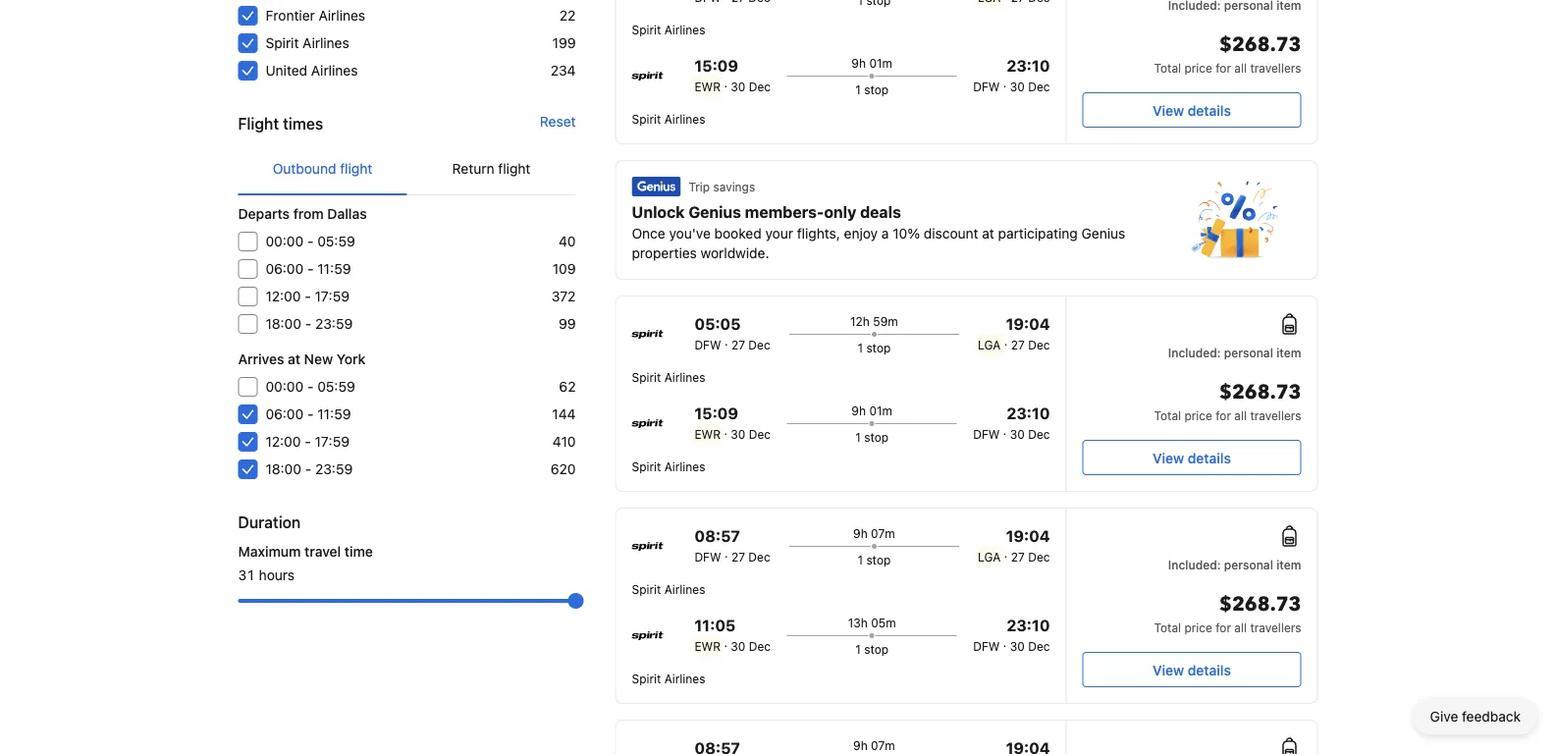 Task type: describe. For each thing, give the bounding box(es) containing it.
$268.73 for 08:57
[[1219, 591, 1301, 618]]

05:05 dfw . 27 dec
[[695, 315, 770, 351]]

01m for the 'view details' button related to 05:05
[[869, 404, 892, 417]]

12:00 - 17:59 for from
[[266, 288, 350, 304]]

properties
[[632, 245, 697, 261]]

only
[[824, 203, 856, 221]]

12h
[[850, 314, 870, 328]]

11:59 for new
[[317, 406, 351, 422]]

11:05
[[695, 616, 736, 635]]

return flight
[[452, 161, 531, 177]]

unlock genius members-only deals once you've booked your flights, enjoy a 10% discount at participating genius properties worldwide.
[[632, 203, 1125, 261]]

- for 62
[[307, 378, 314, 395]]

travellers for 05:05
[[1250, 408, 1301, 422]]

23:59 for dallas
[[315, 316, 353, 332]]

1 23:10 dfw . 30 dec from the top
[[973, 56, 1050, 93]]

maximum travel time 31 hours
[[238, 543, 373, 583]]

15:09 for the 'view details' button related to 05:05
[[695, 404, 738, 423]]

dec inside 11:05 ewr . 30 dec
[[749, 639, 771, 653]]

1 price from the top
[[1184, 61, 1212, 75]]

flights,
[[797, 225, 840, 242]]

lga for 08:57
[[978, 550, 1001, 564]]

13h 05m
[[848, 616, 896, 629]]

12:00 for departs
[[266, 288, 301, 304]]

08:57
[[695, 527, 740, 545]]

1 horizontal spatial genius
[[1082, 225, 1125, 242]]

1 for from the top
[[1216, 61, 1231, 75]]

participating
[[998, 225, 1078, 242]]

10%
[[893, 225, 920, 242]]

18:00 - 23:59 for from
[[266, 316, 353, 332]]

duration
[[238, 513, 301, 532]]

1 total from the top
[[1154, 61, 1181, 75]]

234
[[551, 62, 576, 79]]

199
[[552, 35, 576, 51]]

18:00 for arrives
[[266, 461, 301, 477]]

19:04 lga . 27 dec for 05:05
[[978, 315, 1050, 351]]

outbound flight button
[[238, 143, 407, 194]]

1 vertical spatial at
[[288, 351, 300, 367]]

17:59 for dallas
[[315, 288, 350, 304]]

trip savings
[[689, 180, 755, 193]]

departs from dallas
[[238, 206, 367, 222]]

05:59 for dallas
[[317, 233, 355, 249]]

all for 08:57
[[1234, 620, 1247, 634]]

details for 08:57
[[1188, 662, 1231, 678]]

- for 620
[[305, 461, 311, 477]]

1 view details from the top
[[1153, 102, 1231, 118]]

1 view details button from the top
[[1082, 92, 1301, 128]]

included: personal item for 08:57
[[1168, 558, 1301, 571]]

flight times
[[238, 114, 323, 133]]

view details button for 08:57
[[1082, 652, 1301, 687]]

times
[[283, 114, 323, 133]]

410
[[553, 433, 576, 450]]

$268.73 total price for all travellers for 08:57
[[1154, 591, 1301, 634]]

lga for 05:05
[[978, 338, 1001, 351]]

23:59 for new
[[315, 461, 353, 477]]

05m
[[871, 616, 896, 629]]

06:00 - 11:59 for at
[[266, 406, 351, 422]]

1 stop for the 'view details' button related to 05:05
[[855, 430, 889, 444]]

- for 99
[[305, 316, 311, 332]]

11:59 for dallas
[[317, 261, 351, 277]]

dfw for first the 'view details' button from the top
[[973, 80, 1000, 93]]

stop for first the 'view details' button from the top
[[864, 82, 889, 96]]

flight
[[238, 114, 279, 133]]

travel
[[304, 543, 341, 560]]

12:00 for arrives
[[266, 433, 301, 450]]

372
[[552, 288, 576, 304]]

united airlines
[[266, 62, 358, 79]]

dfw for the 'view details' button related to 05:05
[[973, 427, 1000, 441]]

stop for the 'view details' button related to 05:05
[[864, 430, 889, 444]]

08:57 dfw . 27 dec
[[695, 527, 770, 564]]

arrives at new york
[[238, 351, 366, 367]]

0 horizontal spatial genius
[[689, 203, 741, 221]]

1 23:10 from the top
[[1007, 56, 1050, 75]]

price for 08:57
[[1184, 620, 1212, 634]]

a
[[882, 225, 889, 242]]

19:04 for 05:05
[[1006, 315, 1050, 333]]

00:00 - 05:59 for from
[[266, 233, 355, 249]]

worldwide.
[[701, 245, 769, 261]]

13h
[[848, 616, 868, 629]]

17:59 for new
[[315, 433, 350, 450]]

give feedback button
[[1414, 699, 1537, 734]]

view details button for 05:05
[[1082, 440, 1301, 475]]

31
[[238, 567, 255, 583]]

40
[[559, 233, 576, 249]]

23:10 dfw . 30 dec for 08:57
[[973, 616, 1050, 653]]

19:04 lga . 27 dec for 08:57
[[978, 527, 1050, 564]]

time
[[344, 543, 373, 560]]

frontier
[[266, 7, 315, 24]]

00:00 - 05:59 for at
[[266, 378, 355, 395]]

at inside unlock genius members-only deals once you've booked your flights, enjoy a 10% discount at participating genius properties worldwide.
[[982, 225, 994, 242]]

departs
[[238, 206, 290, 222]]

united
[[266, 62, 307, 79]]

give feedback
[[1430, 708, 1521, 725]]

for for 05:05
[[1216, 408, 1231, 422]]

new
[[304, 351, 333, 367]]

ewr for 05:05
[[695, 427, 721, 441]]

12:00 - 17:59 for at
[[266, 433, 350, 450]]

06:00 for departs
[[266, 261, 304, 277]]

included: personal item for 05:05
[[1168, 346, 1301, 359]]

view details for 05:05
[[1153, 450, 1231, 466]]

27 inside 05:05 dfw . 27 dec
[[731, 338, 745, 351]]

give
[[1430, 708, 1458, 725]]

item for 08:57
[[1276, 558, 1301, 571]]

ewr for 08:57
[[695, 639, 721, 653]]

return flight button
[[407, 143, 576, 194]]

1 view from the top
[[1153, 102, 1184, 118]]

. inside the 08:57 dfw . 27 dec
[[725, 546, 728, 560]]

23:10 dfw . 30 dec for 05:05
[[973, 404, 1050, 441]]

1 ewr from the top
[[695, 80, 721, 93]]

outbound flight
[[273, 161, 372, 177]]

- for 372
[[305, 288, 311, 304]]

1 15:09 ewr . 30 dec from the top
[[695, 56, 771, 93]]

your
[[765, 225, 793, 242]]

00:00 for departs
[[266, 233, 304, 249]]

booked
[[714, 225, 762, 242]]

dfw inside 05:05 dfw . 27 dec
[[695, 338, 721, 351]]

dallas
[[327, 206, 367, 222]]

. inside 11:05 ewr . 30 dec
[[724, 635, 727, 649]]

discount
[[924, 225, 978, 242]]



Task type: locate. For each thing, give the bounding box(es) containing it.
9h 01m for first the 'view details' button from the top
[[852, 56, 892, 70]]

0 vertical spatial view details button
[[1082, 92, 1301, 128]]

1 vertical spatial 9h 07m
[[853, 738, 895, 752]]

12h 59m
[[850, 314, 898, 328]]

2 vertical spatial 23:10
[[1007, 616, 1050, 635]]

2 included: personal item from the top
[[1168, 558, 1301, 571]]

ewr
[[695, 80, 721, 93], [695, 427, 721, 441], [695, 639, 721, 653]]

9h 01m for the 'view details' button related to 05:05
[[852, 404, 892, 417]]

1 15:09 from the top
[[695, 56, 738, 75]]

2 vertical spatial details
[[1188, 662, 1231, 678]]

1 vertical spatial 23:10
[[1007, 404, 1050, 423]]

included: for 08:57
[[1168, 558, 1221, 571]]

unlock
[[632, 203, 685, 221]]

1 vertical spatial for
[[1216, 408, 1231, 422]]

1 travellers from the top
[[1250, 61, 1301, 75]]

reset
[[540, 113, 576, 130]]

0 vertical spatial 17:59
[[315, 288, 350, 304]]

total for 05:05
[[1154, 408, 1181, 422]]

12:00 - 17:59 down arrives at new york
[[266, 433, 350, 450]]

2 15:09 ewr . 30 dec from the top
[[695, 404, 771, 441]]

trip
[[689, 180, 710, 193]]

3 all from the top
[[1234, 620, 1247, 634]]

personal for 08:57
[[1224, 558, 1273, 571]]

1 vertical spatial 9h 01m
[[852, 404, 892, 417]]

05:59 down the york
[[317, 378, 355, 395]]

2 for from the top
[[1216, 408, 1231, 422]]

1 12:00 from the top
[[266, 288, 301, 304]]

0 vertical spatial travellers
[[1250, 61, 1301, 75]]

1 vertical spatial genius
[[1082, 225, 1125, 242]]

2 07m from the top
[[871, 738, 895, 752]]

2 00:00 from the top
[[266, 378, 304, 395]]

00:00 - 05:59 down from at the top left of the page
[[266, 233, 355, 249]]

11:59 down 'new'
[[317, 406, 351, 422]]

01m for first the 'view details' button from the top
[[869, 56, 892, 70]]

06:00 down departs from dallas
[[266, 261, 304, 277]]

2 details from the top
[[1188, 450, 1231, 466]]

00:00 - 05:59
[[266, 233, 355, 249], [266, 378, 355, 395]]

00:00 down arrives at new york
[[266, 378, 304, 395]]

item for 05:05
[[1276, 346, 1301, 359]]

1 vertical spatial travellers
[[1250, 408, 1301, 422]]

2 vertical spatial for
[[1216, 620, 1231, 634]]

23:59
[[315, 316, 353, 332], [315, 461, 353, 477]]

flight up dallas
[[340, 161, 372, 177]]

details
[[1188, 102, 1231, 118], [1188, 450, 1231, 466], [1188, 662, 1231, 678]]

flight right return
[[498, 161, 531, 177]]

07m
[[871, 526, 895, 540], [871, 738, 895, 752]]

05:59
[[317, 233, 355, 249], [317, 378, 355, 395]]

109
[[552, 261, 576, 277]]

hours
[[259, 567, 295, 583]]

genius
[[689, 203, 741, 221], [1082, 225, 1125, 242]]

deals
[[860, 203, 901, 221]]

0 vertical spatial all
[[1234, 61, 1247, 75]]

30 inside 11:05 ewr . 30 dec
[[731, 639, 746, 653]]

1 9h 01m from the top
[[852, 56, 892, 70]]

2 11:59 from the top
[[317, 406, 351, 422]]

for
[[1216, 61, 1231, 75], [1216, 408, 1231, 422], [1216, 620, 1231, 634]]

2 19:04 lga . 27 dec from the top
[[978, 527, 1050, 564]]

2 view details button from the top
[[1082, 440, 1301, 475]]

view for 05:05
[[1153, 450, 1184, 466]]

0 vertical spatial 23:10 dfw . 30 dec
[[973, 56, 1050, 93]]

3 $268.73 from the top
[[1219, 591, 1301, 618]]

1 19:04 lga . 27 dec from the top
[[978, 315, 1050, 351]]

from
[[293, 206, 324, 222]]

1 vertical spatial 12:00 - 17:59
[[266, 433, 350, 450]]

1 vertical spatial included: personal item
[[1168, 558, 1301, 571]]

15:09
[[695, 56, 738, 75], [695, 404, 738, 423]]

2 05:59 from the top
[[317, 378, 355, 395]]

view details for 08:57
[[1153, 662, 1231, 678]]

1 06:00 from the top
[[266, 261, 304, 277]]

1 item from the top
[[1276, 346, 1301, 359]]

1 horizontal spatial at
[[982, 225, 994, 242]]

0 vertical spatial lga
[[978, 338, 1001, 351]]

1 vertical spatial 00:00 - 05:59
[[266, 378, 355, 395]]

$268.73
[[1219, 31, 1301, 58], [1219, 379, 1301, 406], [1219, 591, 1301, 618]]

1 vertical spatial 19:04
[[1006, 527, 1050, 545]]

2 view details from the top
[[1153, 450, 1231, 466]]

flight inside button
[[498, 161, 531, 177]]

1 $268.73 total price for all travellers from the top
[[1154, 31, 1301, 75]]

flight for return flight
[[498, 161, 531, 177]]

12:00 up arrives at new york
[[266, 288, 301, 304]]

1 vertical spatial 05:59
[[317, 378, 355, 395]]

19:04 for 08:57
[[1006, 527, 1050, 545]]

0 vertical spatial included: personal item
[[1168, 346, 1301, 359]]

2 vertical spatial view details
[[1153, 662, 1231, 678]]

2 included: from the top
[[1168, 558, 1221, 571]]

17:59 up 'new'
[[315, 288, 350, 304]]

2 travellers from the top
[[1250, 408, 1301, 422]]

3 view details button from the top
[[1082, 652, 1301, 687]]

1 stop for the 'view details' button related to 08:57
[[855, 642, 889, 656]]

1 vertical spatial view details
[[1153, 450, 1231, 466]]

all for 05:05
[[1234, 408, 1247, 422]]

1 vertical spatial 18:00 - 23:59
[[266, 461, 353, 477]]

18:00
[[266, 316, 301, 332], [266, 461, 301, 477]]

0 vertical spatial 06:00 - 11:59
[[266, 261, 351, 277]]

1 19:04 from the top
[[1006, 315, 1050, 333]]

05:59 down dallas
[[317, 233, 355, 249]]

23:10 dfw . 30 dec
[[973, 56, 1050, 93], [973, 404, 1050, 441], [973, 616, 1050, 653]]

- for 410
[[305, 433, 311, 450]]

3 view details from the top
[[1153, 662, 1231, 678]]

0 vertical spatial 23:10
[[1007, 56, 1050, 75]]

airlines
[[319, 7, 365, 24], [664, 23, 705, 36], [303, 35, 349, 51], [311, 62, 358, 79], [664, 112, 705, 126], [664, 370, 705, 384], [664, 459, 705, 473], [664, 582, 705, 596], [664, 672, 705, 685]]

2 vertical spatial view
[[1153, 662, 1184, 678]]

1 personal from the top
[[1224, 346, 1273, 359]]

2 18:00 from the top
[[266, 461, 301, 477]]

0 vertical spatial total
[[1154, 61, 1181, 75]]

2 vertical spatial 23:10 dfw . 30 dec
[[973, 616, 1050, 653]]

0 vertical spatial 19:04 lga . 27 dec
[[978, 315, 1050, 351]]

1 vertical spatial all
[[1234, 408, 1247, 422]]

0 vertical spatial personal
[[1224, 346, 1273, 359]]

1 stop
[[855, 82, 889, 96], [858, 341, 891, 354], [855, 430, 889, 444], [858, 553, 891, 566], [855, 642, 889, 656]]

flight inside 'button'
[[340, 161, 372, 177]]

for for 08:57
[[1216, 620, 1231, 634]]

12:00
[[266, 288, 301, 304], [266, 433, 301, 450]]

once
[[632, 225, 665, 242]]

1 vertical spatial $268.73
[[1219, 379, 1301, 406]]

3 price from the top
[[1184, 620, 1212, 634]]

travellers for 08:57
[[1250, 620, 1301, 634]]

0 vertical spatial included:
[[1168, 346, 1221, 359]]

2 all from the top
[[1234, 408, 1247, 422]]

.
[[724, 76, 727, 89], [1003, 76, 1007, 89], [725, 334, 728, 348], [1004, 334, 1008, 348], [724, 423, 727, 437], [1003, 423, 1007, 437], [725, 546, 728, 560], [1004, 546, 1008, 560], [724, 635, 727, 649], [1003, 635, 1007, 649]]

3 ewr from the top
[[695, 639, 721, 653]]

2 vertical spatial $268.73
[[1219, 591, 1301, 618]]

0 vertical spatial 06:00
[[266, 261, 304, 277]]

2 18:00 - 23:59 from the top
[[266, 461, 353, 477]]

0 vertical spatial 00:00
[[266, 233, 304, 249]]

3 view from the top
[[1153, 662, 1184, 678]]

00:00 - 05:59 down 'new'
[[266, 378, 355, 395]]

0 vertical spatial $268.73 total price for all travellers
[[1154, 31, 1301, 75]]

2 lga from the top
[[978, 550, 1001, 564]]

2 01m from the top
[[869, 404, 892, 417]]

0 vertical spatial 11:59
[[317, 261, 351, 277]]

2 vertical spatial all
[[1234, 620, 1247, 634]]

1 00:00 from the top
[[266, 233, 304, 249]]

1 17:59 from the top
[[315, 288, 350, 304]]

1 vertical spatial 17:59
[[315, 433, 350, 450]]

2 view from the top
[[1153, 450, 1184, 466]]

0 vertical spatial view
[[1153, 102, 1184, 118]]

2 $268.73 total price for all travellers from the top
[[1154, 379, 1301, 422]]

2 vertical spatial total
[[1154, 620, 1181, 634]]

11:59 down dallas
[[317, 261, 351, 277]]

05:05
[[695, 315, 741, 333]]

0 vertical spatial at
[[982, 225, 994, 242]]

flight for outbound flight
[[340, 161, 372, 177]]

18:00 up arrives at new york
[[266, 316, 301, 332]]

2 9h 01m from the top
[[852, 404, 892, 417]]

1 12:00 - 17:59 from the top
[[266, 288, 350, 304]]

2 total from the top
[[1154, 408, 1181, 422]]

arrives
[[238, 351, 284, 367]]

2 15:09 from the top
[[695, 404, 738, 423]]

2 17:59 from the top
[[315, 433, 350, 450]]

0 vertical spatial ewr
[[695, 80, 721, 93]]

at
[[982, 225, 994, 242], [288, 351, 300, 367]]

york
[[336, 351, 366, 367]]

0 vertical spatial 18:00 - 23:59
[[266, 316, 353, 332]]

1 vertical spatial 15:09
[[695, 404, 738, 423]]

$268.73 for 05:05
[[1219, 379, 1301, 406]]

personal for 05:05
[[1224, 346, 1273, 359]]

0 vertical spatial 9h 01m
[[852, 56, 892, 70]]

00:00
[[266, 233, 304, 249], [266, 378, 304, 395]]

11:59
[[317, 261, 351, 277], [317, 406, 351, 422]]

2 06:00 from the top
[[266, 406, 304, 422]]

0 horizontal spatial flight
[[340, 161, 372, 177]]

18:00 for departs
[[266, 316, 301, 332]]

1 vertical spatial 06:00 - 11:59
[[266, 406, 351, 422]]

0 vertical spatial view details
[[1153, 102, 1231, 118]]

2 00:00 - 05:59 from the top
[[266, 378, 355, 395]]

3 $268.73 total price for all travellers from the top
[[1154, 591, 1301, 634]]

2 vertical spatial price
[[1184, 620, 1212, 634]]

1 11:59 from the top
[[317, 261, 351, 277]]

view for 08:57
[[1153, 662, 1184, 678]]

2 9h 07m from the top
[[853, 738, 895, 752]]

620
[[551, 461, 576, 477]]

genius down trip savings
[[689, 203, 741, 221]]

1 18:00 from the top
[[266, 316, 301, 332]]

3 details from the top
[[1188, 662, 1231, 678]]

1 vertical spatial 00:00
[[266, 378, 304, 395]]

1 05:59 from the top
[[317, 233, 355, 249]]

3 23:10 from the top
[[1007, 616, 1050, 635]]

1 all from the top
[[1234, 61, 1247, 75]]

spirit
[[632, 23, 661, 36], [266, 35, 299, 51], [632, 112, 661, 126], [632, 370, 661, 384], [632, 459, 661, 473], [632, 582, 661, 596], [632, 672, 661, 685]]

2 23:10 dfw . 30 dec from the top
[[973, 404, 1050, 441]]

59m
[[873, 314, 898, 328]]

06:00 - 11:59 for from
[[266, 261, 351, 277]]

2 item from the top
[[1276, 558, 1301, 571]]

06:00 - 11:59
[[266, 261, 351, 277], [266, 406, 351, 422]]

1 details from the top
[[1188, 102, 1231, 118]]

1 18:00 - 23:59 from the top
[[266, 316, 353, 332]]

feedback
[[1462, 708, 1521, 725]]

. inside 05:05 dfw . 27 dec
[[725, 334, 728, 348]]

30
[[731, 80, 746, 93], [1010, 80, 1025, 93], [731, 427, 746, 441], [1010, 427, 1025, 441], [731, 639, 746, 653], [1010, 639, 1025, 653]]

2 vertical spatial travellers
[[1250, 620, 1301, 634]]

0 vertical spatial 23:59
[[315, 316, 353, 332]]

18:00 - 23:59
[[266, 316, 353, 332], [266, 461, 353, 477]]

tab list containing outbound flight
[[238, 143, 576, 196]]

2 23:59 from the top
[[315, 461, 353, 477]]

2 12:00 - 17:59 from the top
[[266, 433, 350, 450]]

0 vertical spatial price
[[1184, 61, 1212, 75]]

1 vertical spatial view details button
[[1082, 440, 1301, 475]]

item
[[1276, 346, 1301, 359], [1276, 558, 1301, 571]]

3 23:10 dfw . 30 dec from the top
[[973, 616, 1050, 653]]

0 vertical spatial 00:00 - 05:59
[[266, 233, 355, 249]]

12:00 up duration
[[266, 433, 301, 450]]

1 23:59 from the top
[[315, 316, 353, 332]]

0 vertical spatial details
[[1188, 102, 1231, 118]]

23:59 up 'new'
[[315, 316, 353, 332]]

personal
[[1224, 346, 1273, 359], [1224, 558, 1273, 571]]

1 vertical spatial lga
[[978, 550, 1001, 564]]

at left 'new'
[[288, 351, 300, 367]]

17:59 down 'new'
[[315, 433, 350, 450]]

2 vertical spatial ewr
[[695, 639, 721, 653]]

1 vertical spatial total
[[1154, 408, 1181, 422]]

1 vertical spatial 18:00
[[266, 461, 301, 477]]

2 06:00 - 11:59 from the top
[[266, 406, 351, 422]]

0 vertical spatial 15:09
[[695, 56, 738, 75]]

0 vertical spatial $268.73
[[1219, 31, 1301, 58]]

1 vertical spatial 15:09 ewr . 30 dec
[[695, 404, 771, 441]]

included: for 05:05
[[1168, 346, 1221, 359]]

2 vertical spatial $268.73 total price for all travellers
[[1154, 591, 1301, 634]]

0 vertical spatial 05:59
[[317, 233, 355, 249]]

genius image
[[632, 177, 681, 196], [632, 177, 681, 196], [1191, 181, 1278, 259]]

flight
[[340, 161, 372, 177], [498, 161, 531, 177]]

0 vertical spatial item
[[1276, 346, 1301, 359]]

1 vertical spatial included:
[[1168, 558, 1221, 571]]

1 vertical spatial 19:04 lga . 27 dec
[[978, 527, 1050, 564]]

- for 40
[[307, 233, 314, 249]]

18:00 - 23:59 for at
[[266, 461, 353, 477]]

1 $268.73 from the top
[[1219, 31, 1301, 58]]

you've
[[669, 225, 711, 242]]

22
[[560, 7, 576, 24]]

11:05 ewr . 30 dec
[[695, 616, 771, 653]]

06:00 down arrives at new york
[[266, 406, 304, 422]]

144
[[552, 406, 576, 422]]

27
[[731, 338, 745, 351], [1011, 338, 1025, 351], [731, 550, 745, 564], [1011, 550, 1025, 564]]

0 vertical spatial 07m
[[871, 526, 895, 540]]

stop
[[864, 82, 889, 96], [866, 341, 891, 354], [864, 430, 889, 444], [866, 553, 891, 566], [864, 642, 889, 656]]

2 ewr from the top
[[695, 427, 721, 441]]

2 23:10 from the top
[[1007, 404, 1050, 423]]

dec inside the 08:57 dfw . 27 dec
[[748, 550, 770, 564]]

details for 05:05
[[1188, 450, 1231, 466]]

- for 144
[[307, 406, 314, 422]]

view details
[[1153, 102, 1231, 118], [1153, 450, 1231, 466], [1153, 662, 1231, 678]]

1 vertical spatial 01m
[[869, 404, 892, 417]]

3 travellers from the top
[[1250, 620, 1301, 634]]

06:00 for arrives
[[266, 406, 304, 422]]

genius right participating
[[1082, 225, 1125, 242]]

1 07m from the top
[[871, 526, 895, 540]]

0 vertical spatial 01m
[[869, 56, 892, 70]]

- for 109
[[307, 261, 314, 277]]

tab list
[[238, 143, 576, 196]]

1 vertical spatial price
[[1184, 408, 1212, 422]]

stop for the 'view details' button related to 08:57
[[864, 642, 889, 656]]

return
[[452, 161, 494, 177]]

savings
[[713, 180, 755, 193]]

1 vertical spatial 07m
[[871, 738, 895, 752]]

$268.73 total price for all travellers
[[1154, 31, 1301, 75], [1154, 379, 1301, 422], [1154, 591, 1301, 634]]

2 price from the top
[[1184, 408, 1212, 422]]

0 vertical spatial genius
[[689, 203, 741, 221]]

0 vertical spatial for
[[1216, 61, 1231, 75]]

dfw for the 'view details' button related to 08:57
[[973, 639, 1000, 653]]

1 vertical spatial item
[[1276, 558, 1301, 571]]

1 vertical spatial view
[[1153, 450, 1184, 466]]

12:00 - 17:59 up arrives at new york
[[266, 288, 350, 304]]

0 vertical spatial 18:00
[[266, 316, 301, 332]]

23:10 for 05:05
[[1007, 404, 1050, 423]]

1 lga from the top
[[978, 338, 1001, 351]]

23:10 for 08:57
[[1007, 616, 1050, 635]]

99
[[559, 316, 576, 332]]

at right discount
[[982, 225, 994, 242]]

1 vertical spatial details
[[1188, 450, 1231, 466]]

01m
[[869, 56, 892, 70], [869, 404, 892, 417]]

05:59 for new
[[317, 378, 355, 395]]

enjoy
[[844, 225, 878, 242]]

$268.73 total price for all travellers for 05:05
[[1154, 379, 1301, 422]]

spirit airlines
[[632, 23, 705, 36], [266, 35, 349, 51], [632, 112, 705, 126], [632, 370, 705, 384], [632, 459, 705, 473], [632, 582, 705, 596], [632, 672, 705, 685]]

1 vertical spatial 23:10 dfw . 30 dec
[[973, 404, 1050, 441]]

27 inside the 08:57 dfw . 27 dec
[[731, 550, 745, 564]]

18:00 - 23:59 up duration
[[266, 461, 353, 477]]

3 total from the top
[[1154, 620, 1181, 634]]

view details button
[[1082, 92, 1301, 128], [1082, 440, 1301, 475], [1082, 652, 1301, 687]]

1 01m from the top
[[869, 56, 892, 70]]

total
[[1154, 61, 1181, 75], [1154, 408, 1181, 422], [1154, 620, 1181, 634]]

00:00 for arrives
[[266, 378, 304, 395]]

1 stop for first the 'view details' button from the top
[[855, 82, 889, 96]]

0 vertical spatial 9h 07m
[[853, 526, 895, 540]]

travellers
[[1250, 61, 1301, 75], [1250, 408, 1301, 422], [1250, 620, 1301, 634]]

9h 01m
[[852, 56, 892, 70], [852, 404, 892, 417]]

9h 07m
[[853, 526, 895, 540], [853, 738, 895, 752]]

maximum
[[238, 543, 301, 560]]

0 vertical spatial 12:00 - 17:59
[[266, 288, 350, 304]]

18:00 up duration
[[266, 461, 301, 477]]

1 9h 07m from the top
[[853, 526, 895, 540]]

06:00 - 11:59 down arrives at new york
[[266, 406, 351, 422]]

1 00:00 - 05:59 from the top
[[266, 233, 355, 249]]

1 included: from the top
[[1168, 346, 1221, 359]]

2 flight from the left
[[498, 161, 531, 177]]

18:00 - 23:59 up arrives at new york
[[266, 316, 353, 332]]

frontier airlines
[[266, 7, 365, 24]]

1 vertical spatial personal
[[1224, 558, 1273, 571]]

total for 08:57
[[1154, 620, 1181, 634]]

ewr inside 11:05 ewr . 30 dec
[[695, 639, 721, 653]]

members-
[[745, 203, 824, 221]]

1 06:00 - 11:59 from the top
[[266, 261, 351, 277]]

price for 05:05
[[1184, 408, 1212, 422]]

-
[[307, 233, 314, 249], [307, 261, 314, 277], [305, 288, 311, 304], [305, 316, 311, 332], [307, 378, 314, 395], [307, 406, 314, 422], [305, 433, 311, 450], [305, 461, 311, 477]]

0 vertical spatial 19:04
[[1006, 315, 1050, 333]]

2 $268.73 from the top
[[1219, 379, 1301, 406]]

00:00 down departs from dallas
[[266, 233, 304, 249]]

19:04
[[1006, 315, 1050, 333], [1006, 527, 1050, 545]]

dec inside 05:05 dfw . 27 dec
[[748, 338, 770, 351]]

1 vertical spatial 12:00
[[266, 433, 301, 450]]

62
[[559, 378, 576, 395]]

0 horizontal spatial at
[[288, 351, 300, 367]]

15:09 for first the 'view details' button from the top
[[695, 56, 738, 75]]

23:59 up travel
[[315, 461, 353, 477]]

1 horizontal spatial flight
[[498, 161, 531, 177]]

1 vertical spatial $268.73 total price for all travellers
[[1154, 379, 1301, 422]]

1 vertical spatial ewr
[[695, 427, 721, 441]]

12:00 - 17:59
[[266, 288, 350, 304], [266, 433, 350, 450]]

reset button
[[540, 112, 576, 132]]

dfw inside the 08:57 dfw . 27 dec
[[695, 550, 721, 564]]

2 personal from the top
[[1224, 558, 1273, 571]]

1 included: personal item from the top
[[1168, 346, 1301, 359]]

1 vertical spatial 23:59
[[315, 461, 353, 477]]

2 19:04 from the top
[[1006, 527, 1050, 545]]

2 vertical spatial view details button
[[1082, 652, 1301, 687]]

1 flight from the left
[[340, 161, 372, 177]]

outbound
[[273, 161, 336, 177]]

1
[[855, 82, 861, 96], [858, 341, 863, 354], [855, 430, 861, 444], [858, 553, 863, 566], [855, 642, 861, 656]]

0 vertical spatial 15:09 ewr . 30 dec
[[695, 56, 771, 93]]

06:00 - 11:59 down from at the top left of the page
[[266, 261, 351, 277]]

3 for from the top
[[1216, 620, 1231, 634]]

0 vertical spatial 12:00
[[266, 288, 301, 304]]

2 12:00 from the top
[[266, 433, 301, 450]]



Task type: vqa. For each thing, say whether or not it's contained in the screenshot.
from's 18:00 - 23:59
yes



